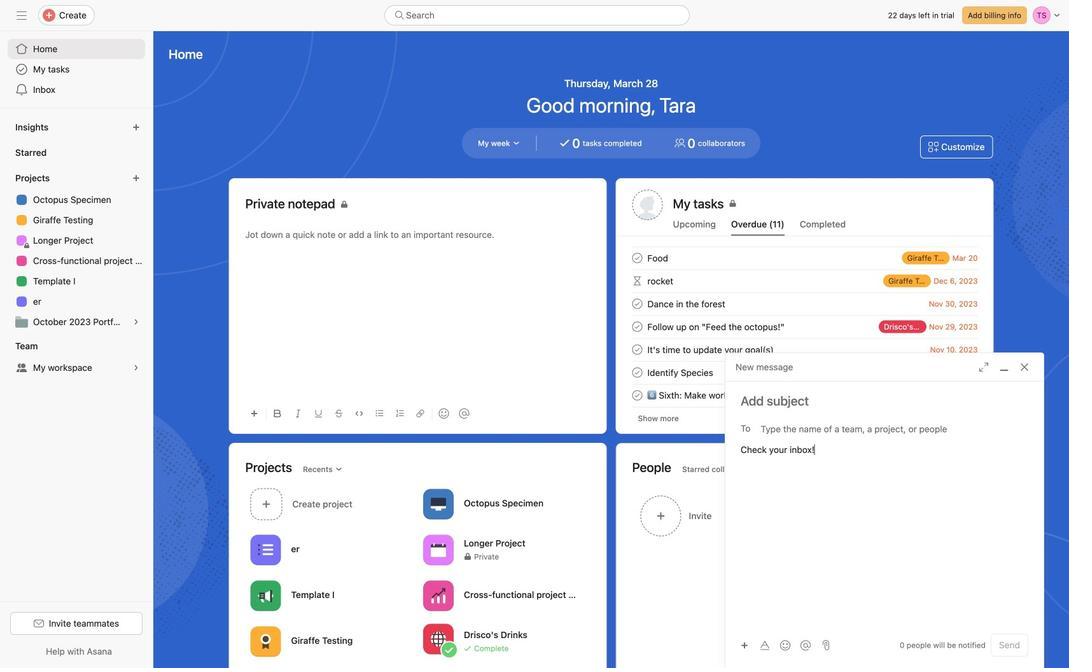 Task type: describe. For each thing, give the bounding box(es) containing it.
add profile photo image
[[633, 190, 663, 220]]

italics image
[[295, 410, 302, 418]]

mark complete image for 1st mark complete checkbox from the bottom
[[630, 342, 645, 358]]

0 vertical spatial toolbar
[[245, 399, 591, 428]]

at mention image
[[801, 641, 811, 651]]

1 vertical spatial toolbar
[[736, 636, 818, 655]]

at mention image
[[459, 409, 470, 419]]

dependencies image
[[630, 274, 645, 289]]

minimize image
[[1000, 362, 1010, 373]]

link image
[[417, 410, 424, 418]]

see details, october 2023 portfolio image
[[132, 318, 140, 326]]

expand popout to full screen image
[[979, 362, 990, 373]]

list image
[[258, 543, 274, 558]]

close image
[[1020, 362, 1030, 373]]

mark complete image for 3rd mark complete option from the bottom
[[630, 319, 645, 335]]

4 mark complete checkbox from the top
[[630, 388, 645, 403]]

numbered list image
[[396, 410, 404, 418]]

ribbon image
[[258, 635, 274, 650]]

graph image
[[431, 589, 446, 604]]

1 mark complete checkbox from the top
[[630, 251, 645, 266]]

see details, my workspace image
[[132, 364, 140, 372]]

strikethrough image
[[335, 410, 343, 418]]

megaphone image
[[258, 589, 274, 604]]

mark complete image for first mark complete option from the bottom
[[630, 388, 645, 403]]

hide sidebar image
[[17, 10, 27, 20]]



Task type: vqa. For each thing, say whether or not it's contained in the screenshot.
Global ELEMENT
yes



Task type: locate. For each thing, give the bounding box(es) containing it.
dialog
[[726, 353, 1044, 669]]

2 vertical spatial mark complete image
[[630, 388, 645, 403]]

underline image
[[315, 410, 323, 418]]

Type the name of a team, a project, or people text field
[[761, 422, 1022, 437]]

mark complete image
[[630, 296, 645, 312], [630, 365, 645, 380], [630, 388, 645, 403]]

code image
[[356, 410, 363, 418]]

0 horizontal spatial insert an object image
[[251, 410, 258, 418]]

2 mark complete image from the top
[[630, 365, 645, 380]]

1 vertical spatial insert an object image
[[741, 642, 749, 650]]

insert an object image for the top toolbar
[[251, 410, 258, 418]]

1 horizontal spatial toolbar
[[736, 636, 818, 655]]

1 mark complete image from the top
[[630, 251, 645, 266]]

bold image
[[274, 410, 282, 418]]

emoji image
[[781, 641, 791, 651]]

mark complete image for 3rd mark complete option from the top of the page
[[630, 365, 645, 380]]

0 vertical spatial mark complete image
[[630, 296, 645, 312]]

computer image
[[431, 497, 446, 512]]

0 vertical spatial mark complete checkbox
[[630, 296, 645, 312]]

list box
[[385, 5, 690, 25]]

mark complete image for 4th mark complete option from the bottom
[[630, 251, 645, 266]]

toolbar
[[245, 399, 591, 428], [736, 636, 818, 655]]

1 mark complete checkbox from the top
[[630, 296, 645, 312]]

globe image
[[431, 632, 446, 647]]

0 vertical spatial mark complete image
[[630, 251, 645, 266]]

2 mark complete checkbox from the top
[[630, 342, 645, 358]]

2 mark complete checkbox from the top
[[630, 319, 645, 335]]

3 mark complete image from the top
[[630, 342, 645, 358]]

mark complete image for first mark complete checkbox from the top of the page
[[630, 296, 645, 312]]

formatting image
[[760, 641, 771, 651]]

mark complete image
[[630, 251, 645, 266], [630, 319, 645, 335], [630, 342, 645, 358]]

1 horizontal spatial insert an object image
[[741, 642, 749, 650]]

1 vertical spatial mark complete image
[[630, 365, 645, 380]]

new project or portfolio image
[[132, 174, 140, 182]]

0 horizontal spatial toolbar
[[245, 399, 591, 428]]

Add subject text field
[[726, 392, 1044, 410]]

calendar image
[[431, 543, 446, 558]]

3 mark complete checkbox from the top
[[630, 365, 645, 380]]

0 vertical spatial insert an object image
[[251, 410, 258, 418]]

Mark complete checkbox
[[630, 251, 645, 266], [630, 319, 645, 335], [630, 365, 645, 380], [630, 388, 645, 403]]

global element
[[0, 31, 153, 108]]

insert an object image left bold icon at the left bottom of the page
[[251, 410, 258, 418]]

projects element
[[0, 167, 153, 335]]

1 mark complete image from the top
[[630, 296, 645, 312]]

3 mark complete image from the top
[[630, 388, 645, 403]]

1 vertical spatial mark complete checkbox
[[630, 342, 645, 358]]

insert an object image left formatting icon
[[741, 642, 749, 650]]

teams element
[[0, 335, 153, 381]]

2 vertical spatial mark complete image
[[630, 342, 645, 358]]

insert an object image
[[251, 410, 258, 418], [741, 642, 749, 650]]

list item
[[617, 247, 994, 270], [617, 270, 994, 293], [617, 293, 994, 316], [617, 316, 994, 338], [617, 338, 994, 361], [617, 361, 994, 384], [245, 485, 418, 524]]

Mark complete checkbox
[[630, 296, 645, 312], [630, 342, 645, 358]]

new insights image
[[132, 124, 140, 131]]

bulleted list image
[[376, 410, 384, 418]]

2 mark complete image from the top
[[630, 319, 645, 335]]

insert an object image for toolbar to the bottom
[[741, 642, 749, 650]]

1 vertical spatial mark complete image
[[630, 319, 645, 335]]



